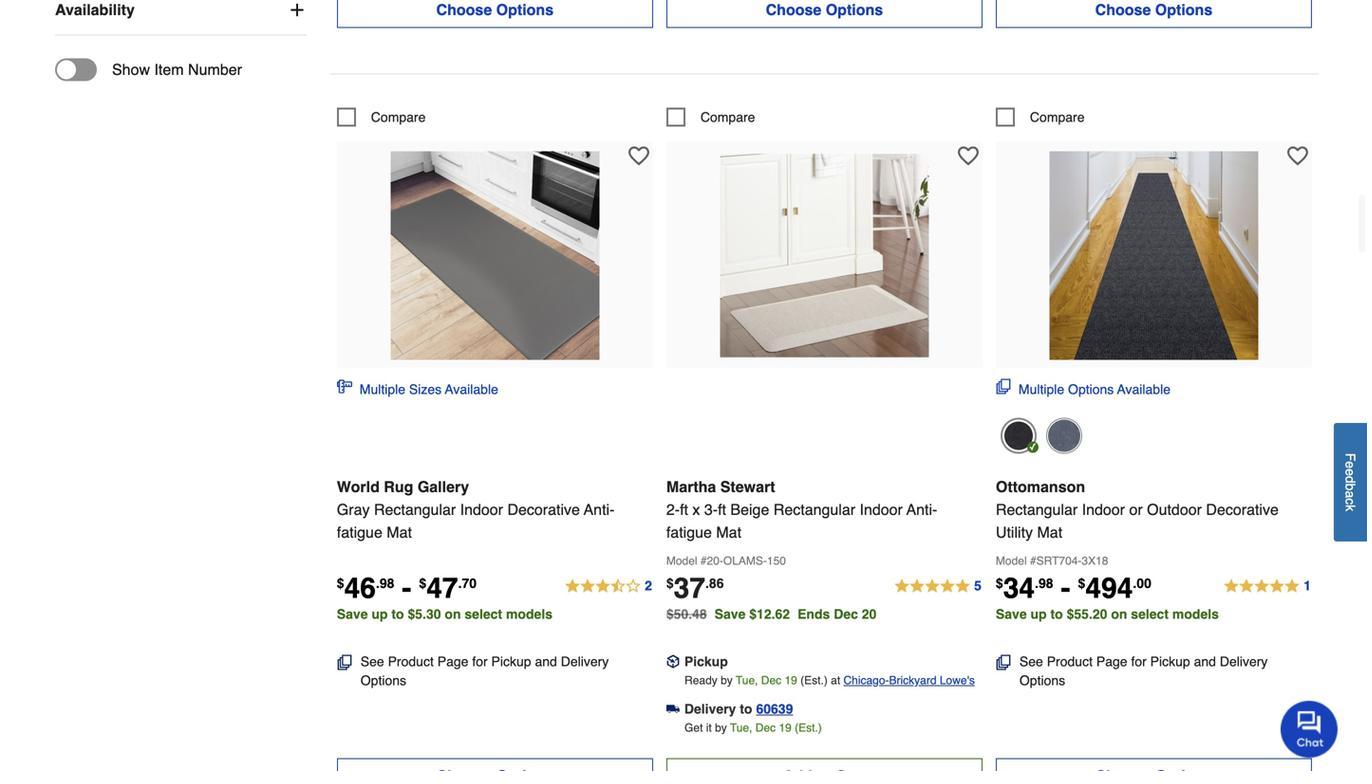 Task type: vqa. For each thing, say whether or not it's contained in the screenshot.
the rightmost 'Product'
yes



Task type: describe. For each thing, give the bounding box(es) containing it.
on for 494
[[1111, 607, 1127, 622]]

outdoor
[[1147, 501, 1202, 519]]

plus image
[[287, 1, 306, 20]]

494
[[1086, 572, 1133, 605]]

up for 46
[[372, 607, 388, 622]]

utility
[[996, 524, 1033, 542]]

save for 34
[[996, 607, 1027, 622]]

2 button
[[564, 576, 653, 598]]

save for 46
[[337, 607, 368, 622]]

indoor inside world rug gallery gray rectangular indoor decorative anti- fatigue mat
[[460, 501, 503, 519]]

lowe's
[[940, 674, 975, 688]]

delivery to 60639
[[684, 702, 793, 717]]

mat inside the martha stewart 2-ft x 3-ft beige rectangular indoor anti- fatigue mat
[[716, 524, 742, 542]]

2 for from the left
[[1131, 655, 1147, 670]]

5 $ from the left
[[1078, 576, 1086, 591]]

2 ft from the left
[[718, 501, 726, 519]]

decorative inside ottomanson rectangular indoor or outdoor decorative utility mat
[[1206, 501, 1279, 519]]

$5.30
[[408, 607, 441, 622]]

.70
[[458, 576, 477, 591]]

multiple options available link
[[996, 379, 1171, 399]]

1 see product page for pickup and delivery options from the left
[[361, 655, 609, 689]]

2 $ from the left
[[419, 576, 427, 591]]

pickup image
[[666, 656, 680, 669]]

.00
[[1133, 576, 1152, 591]]

availability button
[[55, 0, 306, 35]]

rug
[[384, 478, 413, 496]]

2 product from the left
[[1047, 655, 1093, 670]]

1 vertical spatial 19
[[779, 722, 792, 735]]

get
[[685, 722, 703, 735]]

available for multiple options available
[[1117, 382, 1171, 397]]

ottomanson rectangular indoor or outdoor decorative utility mat
[[996, 478, 1279, 542]]

to for 46
[[392, 607, 404, 622]]

5 stars image for 34
[[1223, 576, 1312, 598]]

chicago-brickyard lowe's button
[[844, 672, 975, 691]]

1 choose options link from the left
[[337, 0, 653, 28]]

5
[[974, 579, 982, 594]]

b
[[1343, 484, 1358, 491]]

2 see product page for pickup and delivery options from the left
[[1020, 655, 1268, 689]]

$55.20
[[1067, 607, 1107, 622]]

model # 20-olams-150
[[666, 555, 786, 568]]

5014232397 element
[[666, 108, 755, 127]]

anti- inside the martha stewart 2-ft x 3-ft beige rectangular indoor anti- fatigue mat
[[907, 501, 937, 519]]

number
[[188, 61, 242, 78]]

3 choose from the left
[[1095, 1, 1151, 18]]

ready by tue, dec 19 (est.) at chicago-brickyard lowe's
[[685, 674, 975, 688]]

.98 for 46
[[376, 576, 394, 591]]

1 page from the left
[[437, 655, 469, 670]]

1 vertical spatial tue,
[[730, 722, 752, 735]]

5 stars image for 37
[[894, 576, 983, 598]]

47
[[427, 572, 458, 605]]

- for 494
[[1061, 572, 1071, 605]]

3 choose options from the left
[[1095, 1, 1213, 18]]

olams-
[[723, 555, 767, 568]]

1
[[1304, 579, 1311, 594]]

$ 34 .98 - $ 494 .00
[[996, 572, 1152, 605]]

on for 47
[[445, 607, 461, 622]]

model # srt704-3x18
[[996, 555, 1108, 568]]

up for 34
[[1031, 607, 1047, 622]]

3 choose options link from the left
[[996, 0, 1312, 28]]

1 choose from the left
[[436, 1, 492, 18]]

rectangular inside ottomanson rectangular indoor or outdoor decorative utility mat
[[996, 501, 1078, 519]]

multiple for multiple sizes available
[[360, 382, 405, 397]]

3x18
[[1082, 555, 1108, 568]]

it
[[706, 722, 712, 735]]

1 vertical spatial dec
[[761, 674, 782, 688]]

1 vertical spatial by
[[715, 722, 727, 735]]

rectangular inside world rug gallery gray rectangular indoor decorative anti- fatigue mat
[[374, 501, 456, 519]]

1 pickup from the left
[[491, 655, 531, 670]]

1 horizontal spatial delivery
[[684, 702, 736, 717]]

3-
[[704, 501, 718, 519]]

2 save from the left
[[715, 607, 746, 622]]

dec for 19
[[756, 722, 776, 735]]

martha stewart 2-ft x 3-ft beige rectangular indoor anti- fatigue mat
[[666, 478, 937, 542]]

37
[[674, 572, 705, 605]]

20
[[862, 607, 877, 622]]

0 vertical spatial 19
[[785, 674, 797, 688]]

1 and from the left
[[535, 655, 557, 670]]

.98 for 34
[[1035, 576, 1053, 591]]

show item number
[[112, 61, 242, 78]]

decorative inside world rug gallery gray rectangular indoor decorative anti- fatigue mat
[[507, 501, 580, 519]]

f e e d b a c k
[[1343, 453, 1358, 512]]

0 vertical spatial tue,
[[736, 674, 758, 688]]

martha stewart 2-ft x 3-ft beige rectangular indoor anti-fatigue mat image
[[720, 151, 929, 360]]

2 e from the top
[[1343, 469, 1358, 476]]

2 page from the left
[[1096, 655, 1128, 670]]

show item number element
[[55, 58, 242, 81]]

5 button
[[894, 576, 983, 598]]

martha
[[666, 478, 716, 496]]

world
[[337, 478, 380, 496]]

ottomanson
[[996, 478, 1085, 496]]

item
[[154, 61, 184, 78]]

brickyard
[[889, 674, 937, 688]]

show
[[112, 61, 150, 78]]

multiple for multiple options available
[[1019, 382, 1065, 397]]

ends
[[798, 607, 830, 622]]

anti- inside world rug gallery gray rectangular indoor decorative anti- fatigue mat
[[584, 501, 615, 519]]

model for 2-ft x 3-ft beige rectangular indoor anti- fatigue mat
[[666, 555, 697, 568]]

46
[[344, 572, 376, 605]]

1 for from the left
[[472, 655, 488, 670]]

$50.48
[[666, 607, 707, 622]]

d
[[1343, 476, 1358, 484]]

60639
[[756, 702, 793, 717]]

fatigue inside the martha stewart 2-ft x 3-ft beige rectangular indoor anti- fatigue mat
[[666, 524, 712, 542]]

1 button
[[1223, 576, 1312, 598]]

at
[[831, 674, 840, 688]]



Task type: locate. For each thing, give the bounding box(es) containing it.
.98 inside $ 34 .98 - $ 494 .00
[[1035, 576, 1053, 591]]

available for multiple sizes available
[[445, 382, 498, 397]]

1 horizontal spatial see
[[1020, 655, 1043, 670]]

0 horizontal spatial delivery
[[561, 655, 609, 670]]

0 horizontal spatial compare
[[371, 110, 426, 125]]

choose
[[436, 1, 492, 18], [766, 1, 822, 18], [1095, 1, 1151, 18]]

2 choose from the left
[[766, 1, 822, 18]]

$ right '5'
[[996, 576, 1003, 591]]

compare for 5013948265 element
[[1030, 110, 1085, 125]]

2 mat from the left
[[716, 524, 742, 542]]

to for 34
[[1051, 607, 1063, 622]]

1 horizontal spatial #
[[1030, 555, 1036, 568]]

multiple left sizes
[[360, 382, 405, 397]]

mat up model # srt704-3x18
[[1037, 524, 1063, 542]]

save down 46
[[337, 607, 368, 622]]

available
[[445, 382, 498, 397], [1117, 382, 1171, 397]]

3 rectangular from the left
[[996, 501, 1078, 519]]

0 horizontal spatial select
[[465, 607, 502, 622]]

product down $55.20
[[1047, 655, 1093, 670]]

f
[[1343, 453, 1358, 462]]

indoor inside ottomanson rectangular indoor or outdoor decorative utility mat
[[1082, 501, 1125, 519]]

2 5 stars image from the left
[[1223, 576, 1312, 598]]

was price $50.48 element
[[666, 602, 715, 622]]

0 horizontal spatial choose options link
[[337, 0, 653, 28]]

1 # from the left
[[701, 555, 707, 568]]

gallery
[[418, 478, 469, 496]]

compare
[[371, 110, 426, 125], [701, 110, 755, 125], [1030, 110, 1085, 125]]

$
[[337, 576, 344, 591], [419, 576, 427, 591], [666, 576, 674, 591], [996, 576, 1003, 591], [1078, 576, 1086, 591]]

1 decorative from the left
[[507, 501, 580, 519]]

2 horizontal spatial choose
[[1095, 1, 1151, 18]]

2 indoor from the left
[[860, 501, 903, 519]]

0 horizontal spatial 5 stars image
[[894, 576, 983, 598]]

2 up from the left
[[1031, 607, 1047, 622]]

1 horizontal spatial -
[[1061, 572, 1071, 605]]

ready
[[685, 674, 718, 688]]

up
[[372, 607, 388, 622], [1031, 607, 1047, 622]]

0 horizontal spatial ft
[[680, 501, 688, 519]]

mat
[[387, 524, 412, 542], [716, 524, 742, 542], [1037, 524, 1063, 542]]

e up b
[[1343, 469, 1358, 476]]

rectangular
[[374, 501, 456, 519], [774, 501, 856, 519], [996, 501, 1078, 519]]

pickup down the save up to $55.20 on select models
[[1150, 655, 1190, 670]]

sizes
[[409, 382, 442, 397]]

0 horizontal spatial for
[[472, 655, 488, 670]]

5 stars image containing 5
[[894, 576, 983, 598]]

0 horizontal spatial available
[[445, 382, 498, 397]]

e up d
[[1343, 462, 1358, 469]]

2 choose options link from the left
[[666, 0, 983, 28]]

save
[[337, 607, 368, 622], [715, 607, 746, 622], [996, 607, 1027, 622]]

1 horizontal spatial model
[[996, 555, 1027, 568]]

1 horizontal spatial to
[[740, 702, 752, 717]]

rectangular down ottomanson
[[996, 501, 1078, 519]]

2 choose options from the left
[[766, 1, 883, 18]]

1 .98 from the left
[[376, 576, 394, 591]]

1 anti- from the left
[[584, 501, 615, 519]]

page down the save up to $55.20 on select models
[[1096, 655, 1128, 670]]

by right ready
[[721, 674, 733, 688]]

2 pickup from the left
[[684, 655, 728, 670]]

c
[[1343, 499, 1358, 505]]

multiple sizes available link
[[337, 379, 498, 399]]

models for 47
[[506, 607, 553, 622]]

black image
[[1001, 418, 1037, 454]]

$50.48 save $12.62 ends dec 20
[[666, 607, 877, 622]]

$ for 34
[[996, 576, 1003, 591]]

.98 inside $ 46 .98 - $ 47 .70
[[376, 576, 394, 591]]

see product page for pickup and delivery options down save up to $5.30 on select models
[[361, 655, 609, 689]]

see product page for pickup and delivery options
[[361, 655, 609, 689], [1020, 655, 1268, 689]]

2 rectangular from the left
[[774, 501, 856, 519]]

1 horizontal spatial up
[[1031, 607, 1047, 622]]

1 horizontal spatial available
[[1117, 382, 1171, 397]]

select for 47
[[465, 607, 502, 622]]

page
[[437, 655, 469, 670], [1096, 655, 1128, 670]]

select for 494
[[1131, 607, 1169, 622]]

0 horizontal spatial product
[[388, 655, 434, 670]]

chicago-
[[844, 674, 889, 688]]

gray image
[[1046, 418, 1082, 454]]

4 $ from the left
[[996, 576, 1003, 591]]

save down 34
[[996, 607, 1027, 622]]

1 - from the left
[[402, 572, 412, 605]]

1 horizontal spatial choose options
[[766, 1, 883, 18]]

0 vertical spatial by
[[721, 674, 733, 688]]

1 heart outline image from the left
[[628, 146, 649, 166]]

5001593035 element
[[337, 108, 426, 127]]

1 horizontal spatial decorative
[[1206, 501, 1279, 519]]

pickup down save up to $5.30 on select models
[[491, 655, 531, 670]]

0 horizontal spatial choose
[[436, 1, 492, 18]]

$ 46 .98 - $ 47 .70
[[337, 572, 477, 605]]

save up to $5.30 on select models
[[337, 607, 553, 622]]

2 compare from the left
[[701, 110, 755, 125]]

pickup up ready
[[684, 655, 728, 670]]

world rug gallery gray rectangular indoor decorative anti- fatigue mat
[[337, 478, 615, 542]]

to
[[392, 607, 404, 622], [1051, 607, 1063, 622], [740, 702, 752, 717]]

19
[[785, 674, 797, 688], [779, 722, 792, 735]]

heart outline image
[[958, 146, 979, 166]]

1 up from the left
[[372, 607, 388, 622]]

compare for the 5014232397 'element'
[[701, 110, 755, 125]]

get it by tue, dec 19 (est.)
[[685, 722, 822, 735]]

compare for the 5001593035 element
[[371, 110, 426, 125]]

3 compare from the left
[[1030, 110, 1085, 125]]

1 save from the left
[[337, 607, 368, 622]]

mat up model # 20-olams-150
[[716, 524, 742, 542]]

k
[[1343, 505, 1358, 512]]

3 pickup from the left
[[1150, 655, 1190, 670]]

1 multiple from the left
[[360, 382, 405, 397]]

beige
[[731, 501, 769, 519]]

2 - from the left
[[1061, 572, 1071, 605]]

page down save up to $5.30 on select models
[[437, 655, 469, 670]]

on down 494
[[1111, 607, 1127, 622]]

0 horizontal spatial #
[[701, 555, 707, 568]]

select down .00
[[1131, 607, 1169, 622]]

0 horizontal spatial model
[[666, 555, 697, 568]]

1 available from the left
[[445, 382, 498, 397]]

0 horizontal spatial .98
[[376, 576, 394, 591]]

rectangular up 150 at the right bottom
[[774, 501, 856, 519]]

$ down 3x18
[[1078, 576, 1086, 591]]

3 $ from the left
[[666, 576, 674, 591]]

-
[[402, 572, 412, 605], [1061, 572, 1071, 605]]

fatigue down x
[[666, 524, 712, 542]]

or
[[1129, 501, 1143, 519]]

product
[[388, 655, 434, 670], [1047, 655, 1093, 670]]

1 horizontal spatial select
[[1131, 607, 1169, 622]]

2 anti- from the left
[[907, 501, 937, 519]]

0 vertical spatial (est.)
[[801, 674, 828, 688]]

mat inside ottomanson rectangular indoor or outdoor decorative utility mat
[[1037, 524, 1063, 542]]

multiple
[[360, 382, 405, 397], [1019, 382, 1065, 397]]

2 horizontal spatial to
[[1051, 607, 1063, 622]]

2 heart outline image from the left
[[1287, 146, 1308, 166]]

anti- up 5 button
[[907, 501, 937, 519]]

2 decorative from the left
[[1206, 501, 1279, 519]]

(est.) left at
[[801, 674, 828, 688]]

$ 37 .86
[[666, 572, 724, 605]]

model for rectangular indoor or outdoor decorative utility mat
[[996, 555, 1027, 568]]

2 on from the left
[[1111, 607, 1127, 622]]

ft left x
[[680, 501, 688, 519]]

select down .70
[[465, 607, 502, 622]]

2 see from the left
[[1020, 655, 1043, 670]]

delivery
[[561, 655, 609, 670], [1220, 655, 1268, 670], [684, 702, 736, 717]]

0 horizontal spatial -
[[402, 572, 412, 605]]

2 # from the left
[[1030, 555, 1036, 568]]

60639 button
[[756, 700, 793, 719]]

availability
[[55, 1, 135, 19]]

save down .86
[[715, 607, 746, 622]]

see down 34
[[1020, 655, 1043, 670]]

chat invite button image
[[1281, 701, 1339, 759]]

compare inside the 5001593035 element
[[371, 110, 426, 125]]

2 horizontal spatial choose options
[[1095, 1, 1213, 18]]

0 horizontal spatial to
[[392, 607, 404, 622]]

2 multiple from the left
[[1019, 382, 1065, 397]]

save up to $55.20 on select models
[[996, 607, 1219, 622]]

rectangular inside the martha stewart 2-ft x 3-ft beige rectangular indoor anti- fatigue mat
[[774, 501, 856, 519]]

0 horizontal spatial page
[[437, 655, 469, 670]]

0 horizontal spatial on
[[445, 607, 461, 622]]

ft right x
[[718, 501, 726, 519]]

dec up 60639
[[761, 674, 782, 688]]

2 horizontal spatial save
[[996, 607, 1027, 622]]

1 horizontal spatial page
[[1096, 655, 1128, 670]]

0 horizontal spatial models
[[506, 607, 553, 622]]

srt704-
[[1036, 555, 1082, 568]]

1 on from the left
[[445, 607, 461, 622]]

2 horizontal spatial compare
[[1030, 110, 1085, 125]]

ft
[[680, 501, 688, 519], [718, 501, 726, 519]]

$ inside $ 37 .86
[[666, 576, 674, 591]]

0 horizontal spatial choose options
[[436, 1, 554, 18]]

fatigue inside world rug gallery gray rectangular indoor decorative anti- fatigue mat
[[337, 524, 382, 542]]

to left $55.20
[[1051, 607, 1063, 622]]

fatigue down gray
[[337, 524, 382, 542]]

1 horizontal spatial compare
[[701, 110, 755, 125]]

1 models from the left
[[506, 607, 553, 622]]

2 fatigue from the left
[[666, 524, 712, 542]]

1 select from the left
[[465, 607, 502, 622]]

(est.)
[[801, 674, 828, 688], [795, 722, 822, 735]]

select
[[465, 607, 502, 622], [1131, 607, 1169, 622]]

.86
[[705, 576, 724, 591]]

2 horizontal spatial indoor
[[1082, 501, 1125, 519]]

1 horizontal spatial heart outline image
[[1287, 146, 1308, 166]]

on down the '47'
[[445, 607, 461, 622]]

2 horizontal spatial rectangular
[[996, 501, 1078, 519]]

rectangular down rug
[[374, 501, 456, 519]]

dec down 60639 button
[[756, 722, 776, 735]]

0 horizontal spatial rectangular
[[374, 501, 456, 519]]

pickup
[[491, 655, 531, 670], [684, 655, 728, 670], [1150, 655, 1190, 670]]

2
[[645, 579, 652, 594]]

2 available from the left
[[1117, 382, 1171, 397]]

2 horizontal spatial mat
[[1037, 524, 1063, 542]]

34
[[1003, 572, 1035, 605]]

ottomanson rectangular indoor or outdoor decorative utility mat image
[[1050, 151, 1258, 360]]

0 horizontal spatial pickup
[[491, 655, 531, 670]]

# for utility
[[1030, 555, 1036, 568]]

0 horizontal spatial heart outline image
[[628, 146, 649, 166]]

actual price $37.86 element
[[666, 572, 724, 605]]

0 horizontal spatial anti-
[[584, 501, 615, 519]]

delivery up it
[[684, 702, 736, 717]]

for down the save up to $55.20 on select models
[[1131, 655, 1147, 670]]

a
[[1343, 491, 1358, 499]]

tue, up delivery to 60639
[[736, 674, 758, 688]]

1 choose options from the left
[[436, 1, 554, 18]]

2 horizontal spatial delivery
[[1220, 655, 1268, 670]]

models for 494
[[1172, 607, 1219, 622]]

to left the $5.30
[[392, 607, 404, 622]]

0 horizontal spatial mat
[[387, 524, 412, 542]]

anti-
[[584, 501, 615, 519], [907, 501, 937, 519]]

# for ft
[[701, 555, 707, 568]]

1 horizontal spatial mat
[[716, 524, 742, 542]]

tue, down delivery to 60639
[[730, 722, 752, 735]]

indoor
[[460, 501, 503, 519], [860, 501, 903, 519], [1082, 501, 1125, 519]]

mat down rug
[[387, 524, 412, 542]]

multiple options available
[[1019, 382, 1171, 397]]

1 mat from the left
[[387, 524, 412, 542]]

1 horizontal spatial product
[[1047, 655, 1093, 670]]

model up 34
[[996, 555, 1027, 568]]

$ up the $5.30
[[419, 576, 427, 591]]

19 up 60639
[[785, 674, 797, 688]]

by
[[721, 674, 733, 688], [715, 722, 727, 735]]

0 horizontal spatial decorative
[[507, 501, 580, 519]]

1 model from the left
[[666, 555, 697, 568]]

to up 'get it by tue, dec 19 (est.)'
[[740, 702, 752, 717]]

1 product from the left
[[388, 655, 434, 670]]

gray
[[337, 501, 370, 519]]

dec left 20
[[834, 607, 858, 622]]

choose options
[[436, 1, 554, 18], [766, 1, 883, 18], [1095, 1, 1213, 18]]

dec for 20
[[834, 607, 858, 622]]

3 indoor from the left
[[1082, 501, 1125, 519]]

2 vertical spatial dec
[[756, 722, 776, 735]]

20-
[[707, 555, 723, 568]]

1 horizontal spatial multiple
[[1019, 382, 1065, 397]]

dec
[[834, 607, 858, 622], [761, 674, 782, 688], [756, 722, 776, 735]]

1 horizontal spatial indoor
[[860, 501, 903, 519]]

$12.62
[[749, 607, 790, 622]]

5 stars image containing 1
[[1223, 576, 1312, 598]]

.98
[[376, 576, 394, 591], [1035, 576, 1053, 591]]

$46.98-$47.70 element
[[337, 572, 477, 605]]

0 horizontal spatial see product page for pickup and delivery options
[[361, 655, 609, 689]]

heart outline image
[[628, 146, 649, 166], [1287, 146, 1308, 166]]

1 horizontal spatial choose options link
[[666, 0, 983, 28]]

see down 46
[[361, 655, 384, 670]]

1 ft from the left
[[680, 501, 688, 519]]

1 e from the top
[[1343, 462, 1358, 469]]

for down save up to $5.30 on select models
[[472, 655, 488, 670]]

- for 47
[[402, 572, 412, 605]]

0 horizontal spatial see
[[361, 655, 384, 670]]

options
[[496, 1, 554, 18], [826, 1, 883, 18], [1155, 1, 1213, 18], [1068, 382, 1114, 397], [361, 674, 406, 689], [1020, 674, 1065, 689]]

- up the $5.30
[[402, 572, 412, 605]]

1 horizontal spatial ft
[[718, 501, 726, 519]]

mat inside world rug gallery gray rectangular indoor decorative anti- fatigue mat
[[387, 524, 412, 542]]

1 horizontal spatial anti-
[[907, 501, 937, 519]]

# up .86
[[701, 555, 707, 568]]

1 horizontal spatial .98
[[1035, 576, 1053, 591]]

1 $ from the left
[[337, 576, 344, 591]]

2 models from the left
[[1172, 607, 1219, 622]]

2 horizontal spatial pickup
[[1150, 655, 1190, 670]]

1 horizontal spatial save
[[715, 607, 746, 622]]

# up 34
[[1030, 555, 1036, 568]]

$ right the 2
[[666, 576, 674, 591]]

2 and from the left
[[1194, 655, 1216, 670]]

.98 left the '47'
[[376, 576, 394, 591]]

multiple up gray image
[[1019, 382, 1065, 397]]

product down the $5.30
[[388, 655, 434, 670]]

150
[[767, 555, 786, 568]]

delivery down 1 button at the bottom right
[[1220, 655, 1268, 670]]

(est.) down "ready by tue, dec 19 (est.) at chicago-brickyard lowe's"
[[795, 722, 822, 735]]

fatigue
[[337, 524, 382, 542], [666, 524, 712, 542]]

compare inside the 5014232397 'element'
[[701, 110, 755, 125]]

0 horizontal spatial and
[[535, 655, 557, 670]]

1 horizontal spatial on
[[1111, 607, 1127, 622]]

0 horizontal spatial up
[[372, 607, 388, 622]]

0 vertical spatial dec
[[834, 607, 858, 622]]

.98 down model # srt704-3x18
[[1035, 576, 1053, 591]]

1 horizontal spatial see product page for pickup and delivery options
[[1020, 655, 1268, 689]]

1 compare from the left
[[371, 110, 426, 125]]

2 model from the left
[[996, 555, 1027, 568]]

- down srt704-
[[1061, 572, 1071, 605]]

3 save from the left
[[996, 607, 1027, 622]]

1 horizontal spatial choose
[[766, 1, 822, 18]]

0 horizontal spatial multiple
[[360, 382, 405, 397]]

multiple sizes available
[[360, 382, 498, 397]]

delivery down '2' button on the left bottom
[[561, 655, 609, 670]]

1 horizontal spatial pickup
[[684, 655, 728, 670]]

indoor inside the martha stewart 2-ft x 3-ft beige rectangular indoor anti- fatigue mat
[[860, 501, 903, 519]]

up down 46
[[372, 607, 388, 622]]

#
[[701, 555, 707, 568], [1030, 555, 1036, 568]]

2 select from the left
[[1131, 607, 1169, 622]]

choose options link
[[337, 0, 653, 28], [666, 0, 983, 28], [996, 0, 1312, 28]]

truck filled image
[[666, 703, 680, 716]]

f e e d b a c k button
[[1334, 423, 1367, 542]]

2 horizontal spatial choose options link
[[996, 0, 1312, 28]]

$ for 46
[[337, 576, 344, 591]]

1 horizontal spatial for
[[1131, 655, 1147, 670]]

19 down 60639
[[779, 722, 792, 735]]

1 rectangular from the left
[[374, 501, 456, 519]]

1 fatigue from the left
[[337, 524, 382, 542]]

1 see from the left
[[361, 655, 384, 670]]

1 horizontal spatial rectangular
[[774, 501, 856, 519]]

1 horizontal spatial models
[[1172, 607, 1219, 622]]

1 indoor from the left
[[460, 501, 503, 519]]

up down 34
[[1031, 607, 1047, 622]]

2 .98 from the left
[[1035, 576, 1053, 591]]

2-
[[666, 501, 680, 519]]

1 horizontal spatial fatigue
[[666, 524, 712, 542]]

1 horizontal spatial 5 stars image
[[1223, 576, 1312, 598]]

compare inside 5013948265 element
[[1030, 110, 1085, 125]]

1 horizontal spatial and
[[1194, 655, 1216, 670]]

x
[[693, 501, 700, 519]]

0 horizontal spatial fatigue
[[337, 524, 382, 542]]

1 5 stars image from the left
[[894, 576, 983, 598]]

$ down gray
[[337, 576, 344, 591]]

1 vertical spatial (est.)
[[795, 722, 822, 735]]

3 mat from the left
[[1037, 524, 1063, 542]]

anti- left 2-
[[584, 501, 615, 519]]

3.5 stars image
[[564, 576, 653, 598]]

ends dec 20 element
[[798, 607, 884, 622]]

0 horizontal spatial indoor
[[460, 501, 503, 519]]

$34.98-$494.00 element
[[996, 572, 1152, 605]]

savings save $12.62 element
[[715, 607, 884, 622]]

world rug gallery gray rectangular indoor decorative anti-fatigue mat image
[[391, 151, 599, 360]]

$ for 37
[[666, 576, 674, 591]]

model up the 37 at the bottom of the page
[[666, 555, 697, 568]]

5 stars image
[[894, 576, 983, 598], [1223, 576, 1312, 598]]

stewart
[[720, 478, 775, 496]]

see product page for pickup and delivery options down the save up to $55.20 on select models
[[1020, 655, 1268, 689]]

by right it
[[715, 722, 727, 735]]

0 horizontal spatial save
[[337, 607, 368, 622]]

5013948265 element
[[996, 108, 1085, 127]]



